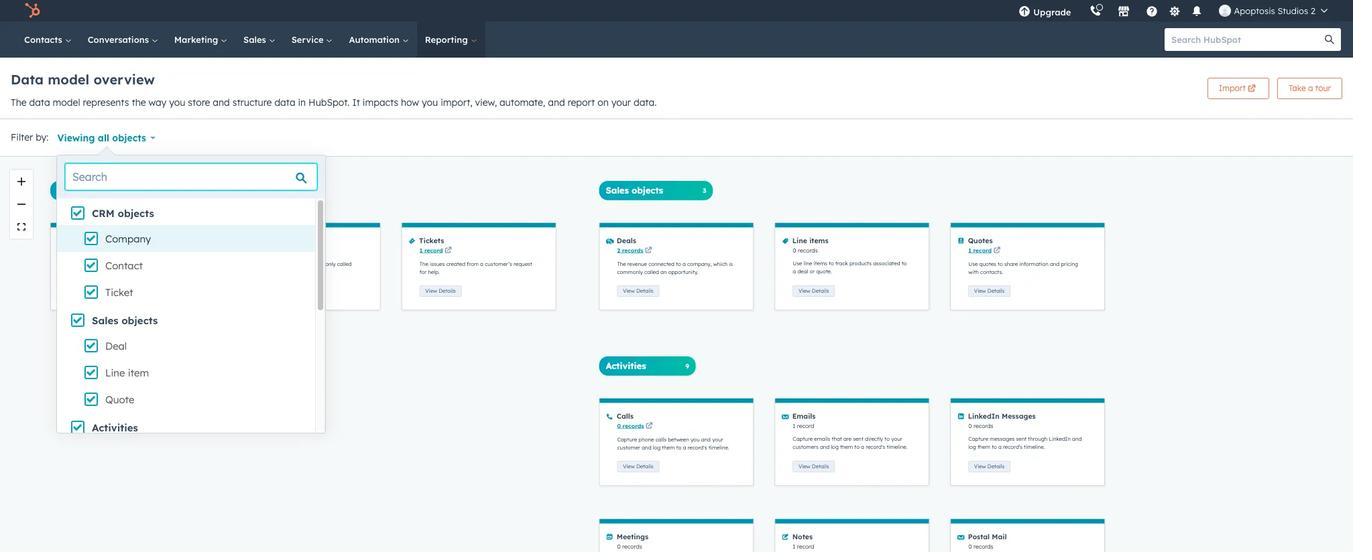 Task type: locate. For each thing, give the bounding box(es) containing it.
2 vertical spatial objects
[[122, 315, 158, 327]]

2 records link
[[617, 247, 644, 254]]

record down quotes
[[974, 247, 992, 254]]

1 horizontal spatial called
[[337, 261, 352, 268]]

0 horizontal spatial with,
[[131, 261, 143, 268]]

activities
[[92, 422, 138, 435]]

details down "quote."
[[812, 288, 829, 294]]

view details for linkedin messages
[[975, 464, 1005, 470]]

automation
[[349, 34, 402, 45]]

linkedin right through
[[1049, 436, 1071, 443]]

work for 1 record
[[117, 261, 129, 268]]

a left 'deal'
[[793, 269, 796, 275]]

1 data from the left
[[29, 97, 50, 109]]

and right through
[[1073, 436, 1082, 443]]

1 horizontal spatial which
[[714, 261, 728, 268]]

linkedin up messages
[[968, 412, 1000, 421]]

notifications image
[[1192, 6, 1204, 18]]

your right the directly at the bottom right of the page
[[892, 436, 903, 443]]

a down messages
[[999, 444, 1002, 451]]

use up with
[[969, 261, 978, 268]]

use inside use quotes to share information and pricing with contacts.
[[969, 261, 978, 268]]

search button
[[1319, 28, 1342, 51]]

1 vertical spatial objects
[[118, 207, 154, 220]]

you up customers.
[[273, 261, 282, 268]]

details for companies
[[87, 288, 105, 294]]

your right "on"
[[612, 97, 631, 109]]

conversations link
[[80, 21, 166, 58]]

details left ticket
[[87, 288, 105, 294]]

2 horizontal spatial 1 record link
[[969, 247, 992, 254]]

sales left service on the left top of the page
[[244, 34, 269, 45]]

line left item
[[105, 367, 125, 380]]

1 horizontal spatial 1 record link
[[420, 247, 443, 254]]

0 records for postal
[[969, 544, 994, 551]]

4 records
[[244, 247, 271, 254]]

use inside use line items to track products associated to a deal or quote.
[[793, 261, 803, 267]]

0 horizontal spatial linkedin
[[968, 412, 1000, 421]]

or down line
[[810, 269, 815, 275]]

contacts
[[24, 34, 65, 45]]

issues
[[430, 261, 445, 268]]

3 them from the left
[[662, 445, 675, 451]]

Search HubSpot search field
[[1165, 28, 1330, 51]]

1 record down 'tickets' at the top left of the page
[[420, 247, 443, 254]]

record for companies
[[73, 247, 92, 254]]

view details
[[74, 288, 105, 294], [425, 288, 456, 294], [623, 288, 654, 294], [799, 288, 829, 294], [975, 288, 1005, 294], [623, 464, 654, 470], [799, 464, 829, 470], [975, 464, 1005, 470]]

the down "data"
[[11, 97, 27, 109]]

1 horizontal spatial line
[[793, 236, 808, 245]]

tara schultz image
[[1220, 5, 1232, 17]]

work inside the people you work with, commonly called leads or customers.
[[283, 261, 295, 268]]

them inside 'capture phone calls between you and your customer and log them to a record's timeline.'
[[662, 445, 675, 451]]

1 which from the left
[[144, 261, 158, 268]]

linkedin
[[968, 412, 1000, 421], [1049, 436, 1071, 443]]

1 them from the left
[[841, 444, 853, 451]]

ticket
[[105, 286, 133, 299]]

between
[[668, 437, 689, 443]]

1 work from the left
[[117, 261, 129, 268]]

a inside use line items to track products associated to a deal or quote.
[[793, 269, 796, 275]]

to up opportunity.
[[676, 261, 681, 268]]

view details button for emails
[[793, 461, 835, 473]]

1 vertical spatial 2
[[617, 247, 621, 254]]

view details button down the businesses
[[68, 286, 110, 297]]

capture phone calls between you and your customer and log them to a record's timeline.
[[617, 437, 730, 451]]

1 horizontal spatial sent
[[1017, 436, 1027, 443]]

with, inside the people you work with, commonly called leads or customers.
[[297, 261, 308, 268]]

hubspot image
[[24, 3, 40, 19]]

line for line items
[[793, 236, 808, 245]]

quotes
[[968, 236, 993, 245]]

capture left messages
[[969, 436, 989, 443]]

2 them from the left
[[978, 444, 991, 451]]

0 down meetings
[[617, 544, 621, 551]]

1 horizontal spatial are
[[844, 436, 852, 443]]

the left the businesses
[[68, 261, 77, 268]]

and inside use quotes to share information and pricing with contacts.
[[1050, 261, 1060, 268]]

automation link
[[341, 21, 417, 58]]

view details button down "quote."
[[793, 286, 835, 297]]

log inside capture emails that are sent directly to your customers and log them to a record's timeline.
[[831, 444, 839, 451]]

view details for calls
[[623, 464, 654, 470]]

4 records link
[[244, 247, 271, 254]]

details down the contacts.
[[988, 288, 1005, 294]]

2 data from the left
[[275, 97, 296, 109]]

menu item
[[1081, 0, 1084, 21]]

2 timeline. from the left
[[1025, 444, 1045, 451]]

contact
[[105, 260, 143, 272]]

the inside the issues created from a customer's request for help.
[[420, 261, 429, 268]]

1 1 record link from the left
[[68, 247, 92, 254]]

view down help.
[[425, 288, 437, 294]]

1 record link for quotes
[[969, 247, 992, 254]]

objects up deal at left
[[122, 315, 158, 327]]

capture up customers
[[793, 436, 813, 443]]

search image
[[1326, 35, 1335, 44]]

are right that
[[844, 436, 852, 443]]

your inside capture emails that are sent directly to your customers and log them to a record's timeline.
[[892, 436, 903, 443]]

1 sent from the left
[[853, 436, 864, 443]]

2 horizontal spatial commonly
[[617, 269, 643, 276]]

1 horizontal spatial linkedin
[[1049, 436, 1071, 443]]

sales inside list box
[[92, 315, 118, 327]]

zoom in image
[[17, 178, 25, 186]]

1 horizontal spatial your
[[712, 437, 724, 443]]

or
[[810, 269, 815, 275], [136, 269, 141, 276], [259, 269, 264, 276]]

view details down customers
[[799, 464, 829, 470]]

or inside the businesses you work with, which are commonly called accounts or organizations.
[[136, 269, 141, 276]]

notifications button
[[1186, 0, 1209, 21]]

2
[[1311, 5, 1316, 16], [617, 247, 621, 254]]

0 for linkedin
[[969, 423, 972, 430]]

a left tour
[[1309, 83, 1314, 93]]

0 horizontal spatial sent
[[853, 436, 864, 443]]

sent inside capture emails that are sent directly to your customers and log them to a record's timeline.
[[853, 436, 864, 443]]

0 records for line
[[793, 247, 818, 254]]

1 down 'tickets' at the top left of the page
[[420, 247, 423, 254]]

1 horizontal spatial them
[[841, 444, 853, 451]]

timeline.
[[887, 444, 908, 451], [1025, 444, 1045, 451], [709, 445, 730, 451]]

view details button for line items
[[793, 286, 835, 297]]

capture for emails
[[793, 436, 813, 443]]

0 horizontal spatial sales
[[92, 315, 118, 327]]

details
[[87, 288, 105, 294], [439, 288, 456, 294], [637, 288, 654, 294], [812, 288, 829, 294], [988, 288, 1005, 294], [637, 464, 654, 470], [812, 464, 829, 470], [988, 464, 1005, 470]]

information
[[1020, 261, 1049, 268]]

use up 'deal'
[[793, 261, 803, 267]]

you up accounts
[[107, 261, 116, 268]]

0 down linkedin messages
[[969, 423, 972, 430]]

products
[[850, 261, 872, 267]]

capture emails that are sent directly to your customers and log them to a record's timeline.
[[793, 436, 908, 451]]

with, for 4 records
[[297, 261, 308, 268]]

1 record for companies
[[68, 247, 92, 254]]

2 with, from the left
[[297, 261, 308, 268]]

sales objects
[[92, 315, 158, 327]]

view for line items
[[799, 288, 811, 294]]

2 work from the left
[[283, 261, 295, 268]]

2 log from the left
[[969, 444, 977, 451]]

sales
[[244, 34, 269, 45], [92, 315, 118, 327]]

1 horizontal spatial 2
[[1311, 5, 1316, 16]]

quote
[[105, 394, 135, 407]]

them down the calls
[[662, 445, 675, 451]]

1 vertical spatial items
[[814, 261, 828, 267]]

records down calls
[[623, 423, 644, 430]]

on
[[598, 97, 609, 109]]

details for quotes
[[988, 288, 1005, 294]]

viewing all objects button
[[49, 125, 164, 152]]

1 with, from the left
[[131, 261, 143, 268]]

a inside capture messages sent through linkedin and log them to a record's timeline.
[[999, 444, 1002, 451]]

viewing all objects
[[57, 132, 146, 144]]

sales inside sales link
[[244, 34, 269, 45]]

1 record for tickets
[[420, 247, 443, 254]]

log
[[831, 444, 839, 451], [969, 444, 977, 451], [653, 445, 661, 451]]

list box
[[57, 199, 325, 553]]

details for calls
[[637, 464, 654, 470]]

are inside capture emails that are sent directly to your customers and log them to a record's timeline.
[[844, 436, 852, 443]]

them down messages
[[978, 444, 991, 451]]

linkedin inside capture messages sent through linkedin and log them to a record's timeline.
[[1049, 436, 1071, 443]]

the inside the revenue connected to a company, which is commonly called an opportunity.
[[617, 261, 626, 268]]

the up leads
[[244, 261, 253, 268]]

0 horizontal spatial record's
[[688, 445, 707, 451]]

3 or from the left
[[259, 269, 264, 276]]

0 vertical spatial sales
[[244, 34, 269, 45]]

commonly right people
[[310, 261, 336, 268]]

log down linkedin messages
[[969, 444, 977, 451]]

with, right people
[[297, 261, 308, 268]]

1 record down notes
[[793, 544, 815, 551]]

work for 4 records
[[283, 261, 295, 268]]

1 record down emails
[[793, 423, 815, 430]]

them inside capture emails that are sent directly to your customers and log them to a record's timeline.
[[841, 444, 853, 451]]

sent left the directly at the bottom right of the page
[[853, 436, 864, 443]]

you right way
[[169, 97, 185, 109]]

records up people
[[249, 247, 271, 254]]

1 vertical spatial are
[[844, 436, 852, 443]]

0 horizontal spatial 1 record link
[[68, 247, 92, 254]]

details for linkedin messages
[[988, 464, 1005, 470]]

1 horizontal spatial record's
[[866, 444, 886, 451]]

view details down messages
[[975, 464, 1005, 470]]

service link
[[284, 21, 341, 58]]

customer's
[[485, 261, 512, 268]]

capture inside 'capture phone calls between you and your customer and log them to a record's timeline.'
[[617, 437, 637, 443]]

timeline. inside capture emails that are sent directly to your customers and log them to a record's timeline.
[[887, 444, 908, 451]]

2 1 record link from the left
[[420, 247, 443, 254]]

commonly
[[310, 261, 336, 268], [68, 269, 94, 276], [617, 269, 643, 276]]

1 horizontal spatial or
[[259, 269, 264, 276]]

them down that
[[841, 444, 853, 451]]

view down customers
[[799, 464, 811, 470]]

to down messages
[[992, 444, 997, 451]]

0 horizontal spatial use
[[793, 261, 803, 267]]

1 record down companies on the left of the page
[[68, 247, 92, 254]]

with,
[[131, 261, 143, 268], [297, 261, 308, 268]]

the for the revenue connected to a company, which is commonly called an opportunity.
[[617, 261, 626, 268]]

customer
[[617, 445, 641, 451]]

objects
[[112, 132, 146, 144], [118, 207, 154, 220], [122, 315, 158, 327]]

and down emails
[[820, 444, 830, 451]]

leads
[[244, 269, 257, 276]]

and inside capture emails that are sent directly to your customers and log them to a record's timeline.
[[820, 444, 830, 451]]

2 inside popup button
[[1311, 5, 1316, 16]]

1 horizontal spatial capture
[[793, 436, 813, 443]]

use for line items
[[793, 261, 803, 267]]

capture up customer
[[617, 437, 637, 443]]

or inside use line items to track products associated to a deal or quote.
[[810, 269, 815, 275]]

the inside the people you work with, commonly called leads or customers.
[[244, 261, 253, 268]]

details for line items
[[812, 288, 829, 294]]

2 which from the left
[[714, 261, 728, 268]]

1 timeline. from the left
[[887, 444, 908, 451]]

1 horizontal spatial sales
[[244, 34, 269, 45]]

sales for sales objects
[[92, 315, 118, 327]]

3 record's from the left
[[688, 445, 707, 451]]

details down revenue
[[637, 288, 654, 294]]

data model overview
[[11, 71, 155, 88]]

0 vertical spatial objects
[[112, 132, 146, 144]]

0 down postal
[[969, 544, 972, 551]]

2 horizontal spatial log
[[969, 444, 977, 451]]

settings image
[[1169, 6, 1181, 18]]

import link
[[1208, 77, 1270, 99]]

0 horizontal spatial line
[[105, 367, 125, 380]]

the revenue connected to a company, which is commonly called an opportunity.
[[617, 261, 733, 276]]

0 vertical spatial 2
[[1311, 5, 1316, 16]]

a
[[1309, 83, 1314, 93], [480, 261, 484, 268], [683, 261, 686, 268], [793, 269, 796, 275], [861, 444, 865, 451], [999, 444, 1002, 451], [683, 445, 686, 451]]

model right "data"
[[48, 71, 89, 88]]

record down 'tickets' at the top left of the page
[[425, 247, 443, 254]]

view details button for calls
[[617, 461, 659, 473]]

calls
[[617, 412, 634, 421]]

called inside the revenue connected to a company, which is commonly called an opportunity.
[[645, 269, 659, 276]]

capture inside capture emails that are sent directly to your customers and log them to a record's timeline.
[[793, 436, 813, 443]]

0 horizontal spatial called
[[96, 269, 110, 276]]

0 horizontal spatial data
[[29, 97, 50, 109]]

contacts link
[[16, 21, 80, 58]]

1 log from the left
[[831, 444, 839, 451]]

are
[[160, 261, 168, 268], [844, 436, 852, 443]]

2 horizontal spatial timeline.
[[1025, 444, 1045, 451]]

work up accounts
[[117, 261, 129, 268]]

record
[[73, 247, 92, 254], [425, 247, 443, 254], [974, 247, 992, 254], [797, 423, 815, 430], [797, 544, 815, 551]]

0 horizontal spatial commonly
[[68, 269, 94, 276]]

0 horizontal spatial which
[[144, 261, 158, 268]]

view details button for companies
[[68, 286, 110, 297]]

capture messages sent through linkedin and log them to a record's timeline.
[[969, 436, 1082, 451]]

0 vertical spatial model
[[48, 71, 89, 88]]

2 horizontal spatial capture
[[969, 436, 989, 443]]

represents
[[83, 97, 129, 109]]

details down customers
[[812, 464, 829, 470]]

with
[[969, 269, 979, 276]]

0 horizontal spatial them
[[662, 445, 675, 451]]

records down line items
[[798, 247, 818, 254]]

view for calls
[[623, 464, 635, 470]]

you right between
[[691, 437, 700, 443]]

1 vertical spatial model
[[53, 97, 80, 109]]

and left report
[[548, 97, 565, 109]]

0 records down postal
[[969, 544, 994, 551]]

capture inside capture messages sent through linkedin and log them to a record's timeline.
[[969, 436, 989, 443]]

2 horizontal spatial record's
[[1004, 444, 1023, 451]]

0 vertical spatial are
[[160, 261, 168, 268]]

with, inside the businesses you work with, which are commonly called accounts or organizations.
[[131, 261, 143, 268]]

all
[[98, 132, 109, 144]]

log inside capture messages sent through linkedin and log them to a record's timeline.
[[969, 444, 977, 451]]

are up organizations.
[[160, 261, 168, 268]]

2 record's from the left
[[1004, 444, 1023, 451]]

line
[[804, 261, 813, 267]]

0 down line items
[[793, 247, 797, 254]]

which up organizations.
[[144, 261, 158, 268]]

commonly inside the revenue connected to a company, which is commonly called an opportunity.
[[617, 269, 643, 276]]

the people you work with, commonly called leads or customers.
[[244, 261, 352, 276]]

view down capture messages sent through linkedin and log them to a record's timeline.
[[975, 464, 986, 470]]

a down between
[[683, 445, 686, 451]]

revenue
[[628, 261, 647, 268]]

records down postal mail
[[974, 544, 994, 551]]

or right accounts
[[136, 269, 141, 276]]

details down customer
[[637, 464, 654, 470]]

record's down between
[[688, 445, 707, 451]]

menu
[[1010, 0, 1338, 21]]

are inside the businesses you work with, which are commonly called accounts or organizations.
[[160, 261, 168, 268]]

them
[[841, 444, 853, 451], [978, 444, 991, 451], [662, 445, 675, 451]]

view details down revenue
[[623, 288, 654, 294]]

2 or from the left
[[136, 269, 141, 276]]

1 vertical spatial linkedin
[[1049, 436, 1071, 443]]

view details down "quote."
[[799, 288, 829, 294]]

which left is
[[714, 261, 728, 268]]

0 horizontal spatial capture
[[617, 437, 637, 443]]

0 records
[[793, 247, 818, 254], [617, 423, 644, 430], [969, 423, 994, 430], [617, 544, 642, 551], [969, 544, 994, 551]]

0 horizontal spatial log
[[653, 445, 661, 451]]

1 for companies
[[68, 247, 71, 254]]

1 down emails
[[793, 423, 796, 430]]

a up opportunity.
[[683, 261, 686, 268]]

sent inside capture messages sent through linkedin and log them to a record's timeline.
[[1017, 436, 1027, 443]]

work inside the businesses you work with, which are commonly called accounts or organizations.
[[117, 261, 129, 268]]

1 horizontal spatial commonly
[[310, 261, 336, 268]]

model down data model overview
[[53, 97, 80, 109]]

1 horizontal spatial log
[[831, 444, 839, 451]]

3 log from the left
[[653, 445, 661, 451]]

data down "data"
[[29, 97, 50, 109]]

view details for deals
[[623, 288, 654, 294]]

to
[[829, 261, 834, 267], [902, 261, 907, 267], [676, 261, 681, 268], [998, 261, 1003, 268], [885, 436, 890, 443], [855, 444, 860, 451], [992, 444, 997, 451], [677, 445, 682, 451]]

and
[[213, 97, 230, 109], [548, 97, 565, 109], [1050, 261, 1060, 268], [1073, 436, 1082, 443], [701, 437, 711, 443], [820, 444, 830, 451], [642, 445, 652, 451]]

records
[[249, 247, 271, 254], [622, 247, 644, 254], [798, 247, 818, 254], [623, 423, 644, 430], [974, 423, 994, 430], [623, 544, 642, 551], [974, 544, 994, 551]]

view down with
[[975, 288, 986, 294]]

Search search field
[[65, 164, 317, 191]]

view details down the contacts.
[[975, 288, 1005, 294]]

to down between
[[677, 445, 682, 451]]

1 horizontal spatial work
[[283, 261, 295, 268]]

details for tickets
[[439, 288, 456, 294]]

1 for tickets
[[420, 247, 423, 254]]

2 records
[[617, 247, 644, 254]]

timeline. inside capture messages sent through linkedin and log them to a record's timeline.
[[1025, 444, 1045, 451]]

linkedin messages
[[968, 412, 1036, 421]]

1 vertical spatial sales
[[92, 315, 118, 327]]

it
[[352, 97, 360, 109]]

view details for line items
[[799, 288, 829, 294]]

1 horizontal spatial with,
[[297, 261, 308, 268]]

details down messages
[[988, 464, 1005, 470]]

view details for tickets
[[425, 288, 456, 294]]

to inside use quotes to share information and pricing with contacts.
[[998, 261, 1003, 268]]

2 down deals
[[617, 247, 621, 254]]

0 horizontal spatial are
[[160, 261, 168, 268]]

record's
[[866, 444, 886, 451], [1004, 444, 1023, 451], [688, 445, 707, 451]]

marketing
[[174, 34, 221, 45]]

called
[[337, 261, 352, 268], [96, 269, 110, 276], [645, 269, 659, 276]]

in
[[298, 97, 306, 109]]

0 horizontal spatial work
[[117, 261, 129, 268]]

0 records link
[[617, 423, 644, 430]]

1 down quotes
[[969, 247, 972, 254]]

view for linkedin messages
[[975, 464, 986, 470]]

or down people
[[259, 269, 264, 276]]

through
[[1029, 436, 1048, 443]]

them inside capture messages sent through linkedin and log them to a record's timeline.
[[978, 444, 991, 451]]

tickets
[[419, 236, 444, 245]]

or inside the people you work with, commonly called leads or customers.
[[259, 269, 264, 276]]

log down the calls
[[653, 445, 661, 451]]

0 vertical spatial line
[[793, 236, 808, 245]]

calling icon button
[[1085, 2, 1108, 19]]

1 or from the left
[[810, 269, 815, 275]]

you
[[169, 97, 185, 109], [422, 97, 438, 109], [107, 261, 116, 268], [273, 261, 282, 268], [691, 437, 700, 443]]

record down companies on the left of the page
[[73, 247, 92, 254]]

0 horizontal spatial timeline.
[[709, 445, 730, 451]]

1 horizontal spatial data
[[275, 97, 296, 109]]

you inside the businesses you work with, which are commonly called accounts or organizations.
[[107, 261, 116, 268]]

1 record link down 'tickets' at the top left of the page
[[420, 247, 443, 254]]

2 horizontal spatial your
[[892, 436, 903, 443]]

a inside the issues created from a customer's request for help.
[[480, 261, 484, 268]]

1 horizontal spatial timeline.
[[887, 444, 908, 451]]

3 1 record link from the left
[[969, 247, 992, 254]]

2 horizontal spatial or
[[810, 269, 815, 275]]

the inside the businesses you work with, which are commonly called accounts or organizations.
[[68, 261, 77, 268]]

record's inside capture messages sent through linkedin and log them to a record's timeline.
[[1004, 444, 1023, 451]]

0 horizontal spatial 2
[[617, 247, 621, 254]]

1 horizontal spatial use
[[969, 261, 978, 268]]

work
[[117, 261, 129, 268], [283, 261, 295, 268]]

to right customers
[[855, 444, 860, 451]]

0 vertical spatial linkedin
[[968, 412, 1000, 421]]

3 timeline. from the left
[[709, 445, 730, 451]]

1 vertical spatial line
[[105, 367, 125, 380]]

timeline. inside 'capture phone calls between you and your customer and log them to a record's timeline.'
[[709, 445, 730, 451]]

2 horizontal spatial them
[[978, 444, 991, 451]]

view for emails
[[799, 464, 811, 470]]

1 record's from the left
[[866, 444, 886, 451]]

2 right studios at the right of page
[[1311, 5, 1316, 16]]

0 horizontal spatial or
[[136, 269, 141, 276]]

1 record link down companies on the left of the page
[[68, 247, 92, 254]]

view down the businesses
[[74, 288, 86, 294]]

from
[[467, 261, 479, 268]]

line up line
[[793, 236, 808, 245]]

2 horizontal spatial called
[[645, 269, 659, 276]]

marketplaces image
[[1119, 6, 1131, 18]]

2 sent from the left
[[1017, 436, 1027, 443]]



Task type: describe. For each thing, give the bounding box(es) containing it.
messages
[[990, 436, 1015, 443]]

and right the store
[[213, 97, 230, 109]]

accounts
[[112, 269, 134, 276]]

or for companies
[[136, 269, 141, 276]]

view for quotes
[[975, 288, 986, 294]]

0 for postal
[[969, 544, 972, 551]]

log inside 'capture phone calls between you and your customer and log them to a record's timeline.'
[[653, 445, 661, 451]]

postal
[[968, 533, 990, 542]]

people
[[254, 261, 271, 268]]

use line items to track products associated to a deal or quote.
[[793, 261, 907, 275]]

records down meetings
[[623, 544, 642, 551]]

data
[[11, 71, 44, 88]]

crm
[[92, 207, 115, 220]]

a inside capture emails that are sent directly to your customers and log them to a record's timeline.
[[861, 444, 865, 451]]

view for tickets
[[425, 288, 437, 294]]

menu containing apoptosis studios 2
[[1010, 0, 1338, 21]]

an
[[661, 269, 667, 276]]

details for emails
[[812, 464, 829, 470]]

record's inside 'capture phone calls between you and your customer and log them to a record's timeline.'
[[688, 445, 707, 451]]

view for deals
[[623, 288, 635, 294]]

deals
[[617, 236, 637, 245]]

1 for quotes
[[969, 247, 972, 254]]

filter
[[11, 131, 33, 143]]

your inside 'capture phone calls between you and your customer and log them to a record's timeline.'
[[712, 437, 724, 443]]

you inside 'capture phone calls between you and your customer and log them to a record's timeline.'
[[691, 437, 700, 443]]

tour
[[1316, 83, 1332, 93]]

view details button for deals
[[617, 286, 659, 297]]

list box containing crm objects
[[57, 199, 325, 553]]

records inside 2 records link
[[622, 247, 644, 254]]

view,
[[475, 97, 497, 109]]

1 down notes
[[793, 544, 796, 551]]

line items
[[793, 236, 829, 245]]

sales link
[[235, 21, 284, 58]]

directly
[[865, 436, 884, 443]]

the for the businesses you work with, which are commonly called accounts or organizations.
[[68, 261, 77, 268]]

calling icon image
[[1090, 5, 1102, 17]]

the for the issues created from a customer's request for help.
[[420, 261, 429, 268]]

view details button for quotes
[[969, 286, 1011, 297]]

1 record for quotes
[[969, 247, 992, 254]]

use for quotes
[[969, 261, 978, 268]]

records down linkedin messages
[[974, 423, 994, 430]]

crm objects
[[92, 207, 154, 220]]

which inside the revenue connected to a company, which is commonly called an opportunity.
[[714, 261, 728, 268]]

0 for line
[[793, 247, 797, 254]]

request
[[514, 261, 532, 268]]

view details for companies
[[74, 288, 105, 294]]

track
[[836, 261, 848, 267]]

objects inside popup button
[[112, 132, 146, 144]]

to inside the revenue connected to a company, which is commonly called an opportunity.
[[676, 261, 681, 268]]

capture for linkedin messages
[[969, 436, 989, 443]]

line for line item
[[105, 367, 125, 380]]

record's inside capture emails that are sent directly to your customers and log them to a record's timeline.
[[866, 444, 886, 451]]

the
[[132, 97, 146, 109]]

4
[[244, 247, 248, 254]]

settings link
[[1167, 4, 1184, 18]]

upgrade image
[[1019, 6, 1031, 18]]

the for the data model represents the way you store and structure data in hubspot. it impacts how you import, view, automate, and report on your data.
[[11, 97, 27, 109]]

deal
[[798, 269, 809, 275]]

company
[[105, 233, 151, 246]]

item
[[128, 367, 149, 380]]

to right associated
[[902, 261, 907, 267]]

the for the people you work with, commonly called leads or customers.
[[244, 261, 253, 268]]

take
[[1289, 83, 1307, 93]]

record for tickets
[[425, 247, 443, 254]]

record for quotes
[[974, 247, 992, 254]]

phone
[[639, 437, 654, 443]]

report
[[568, 97, 595, 109]]

the data model represents the way you store and structure data in hubspot. it impacts how you import, view, automate, and report on your data.
[[11, 97, 657, 109]]

is
[[729, 261, 733, 268]]

contacts.
[[981, 269, 1004, 276]]

capture for calls
[[617, 437, 637, 443]]

and right between
[[701, 437, 711, 443]]

the businesses you work with, which are commonly called accounts or organizations.
[[68, 261, 178, 276]]

view details button for linkedin messages
[[969, 461, 1011, 473]]

a inside 'capture phone calls between you and your customer and log them to a record's timeline.'
[[683, 445, 686, 451]]

quote.
[[817, 269, 832, 275]]

notes
[[793, 533, 813, 542]]

sales for sales
[[244, 34, 269, 45]]

customers
[[793, 444, 819, 451]]

apoptosis studios 2 button
[[1212, 0, 1336, 21]]

import
[[1219, 83, 1246, 93]]

messages
[[1002, 412, 1036, 421]]

reporting link
[[417, 21, 485, 58]]

view for companies
[[74, 288, 86, 294]]

emails
[[793, 412, 816, 421]]

a inside button
[[1309, 83, 1314, 93]]

0 records down meetings
[[617, 544, 642, 551]]

hubspot.
[[309, 97, 350, 109]]

0 vertical spatial items
[[810, 236, 829, 245]]

line item
[[105, 367, 149, 380]]

filter by:
[[11, 131, 49, 143]]

for
[[420, 269, 427, 276]]

conversations
[[88, 34, 151, 45]]

to left track
[[829, 261, 834, 267]]

record down emails
[[797, 423, 815, 430]]

reporting
[[425, 34, 471, 45]]

with, for 1 record
[[131, 261, 143, 268]]

a inside the revenue connected to a company, which is commonly called an opportunity.
[[683, 261, 686, 268]]

calls
[[656, 437, 667, 443]]

pricing
[[1062, 261, 1079, 268]]

0 records for linkedin
[[969, 423, 994, 430]]

view details for quotes
[[975, 288, 1005, 294]]

and down phone
[[642, 445, 652, 451]]

apoptosis
[[1235, 5, 1276, 16]]

or for line items
[[810, 269, 815, 275]]

to right the directly at the bottom right of the page
[[885, 436, 890, 443]]

that
[[832, 436, 842, 443]]

record down notes
[[797, 544, 815, 551]]

take a tour button
[[1278, 77, 1343, 99]]

fit view image
[[17, 224, 25, 231]]

connected
[[649, 261, 675, 268]]

view details button for tickets
[[420, 286, 462, 297]]

use quotes to share information and pricing with contacts.
[[969, 261, 1079, 276]]

postal mail
[[968, 533, 1007, 542]]

objects for sales
[[122, 315, 158, 327]]

companies
[[68, 236, 107, 245]]

way
[[149, 97, 167, 109]]

details for deals
[[637, 288, 654, 294]]

objects for crm
[[118, 207, 154, 220]]

customers.
[[265, 269, 292, 276]]

called inside the businesses you work with, which are commonly called accounts or organizations.
[[96, 269, 110, 276]]

you right how
[[422, 97, 438, 109]]

automate,
[[500, 97, 546, 109]]

0 records down calls
[[617, 423, 644, 430]]

commonly inside the people you work with, commonly called leads or customers.
[[310, 261, 336, 268]]

to inside 'capture phone calls between you and your customer and log them to a record's timeline.'
[[677, 445, 682, 451]]

which inside the businesses you work with, which are commonly called accounts or organizations.
[[144, 261, 158, 268]]

mail
[[992, 533, 1007, 542]]

1 record link for companies
[[68, 247, 92, 254]]

overview
[[94, 71, 155, 88]]

help image
[[1147, 6, 1159, 18]]

view details for emails
[[799, 464, 829, 470]]

meetings
[[617, 533, 649, 542]]

you inside the people you work with, commonly called leads or customers.
[[273, 261, 282, 268]]

how
[[401, 97, 419, 109]]

help.
[[428, 269, 440, 276]]

records inside 0 records link
[[623, 423, 644, 430]]

commonly inside the businesses you work with, which are commonly called accounts or organizations.
[[68, 269, 94, 276]]

1 record link for tickets
[[420, 247, 443, 254]]

items inside use line items to track products associated to a deal or quote.
[[814, 261, 828, 267]]

and inside capture messages sent through linkedin and log them to a record's timeline.
[[1073, 436, 1082, 443]]

records inside 4 records link
[[249, 247, 271, 254]]

created
[[447, 261, 466, 268]]

to inside capture messages sent through linkedin and log them to a record's timeline.
[[992, 444, 997, 451]]

opportunity.
[[669, 269, 699, 276]]

viewing
[[57, 132, 95, 144]]

store
[[188, 97, 210, 109]]

by:
[[36, 131, 49, 143]]

deal
[[105, 340, 127, 353]]

quotes
[[980, 261, 997, 268]]

businesses
[[79, 261, 105, 268]]

0 down calls
[[617, 423, 621, 430]]

company,
[[688, 261, 712, 268]]

structure
[[233, 97, 272, 109]]

data.
[[634, 97, 657, 109]]

import,
[[441, 97, 473, 109]]

called inside the people you work with, commonly called leads or customers.
[[337, 261, 352, 268]]

0 horizontal spatial your
[[612, 97, 631, 109]]



Task type: vqa. For each thing, say whether or not it's contained in the screenshot.
the default associated with Email Overview
no



